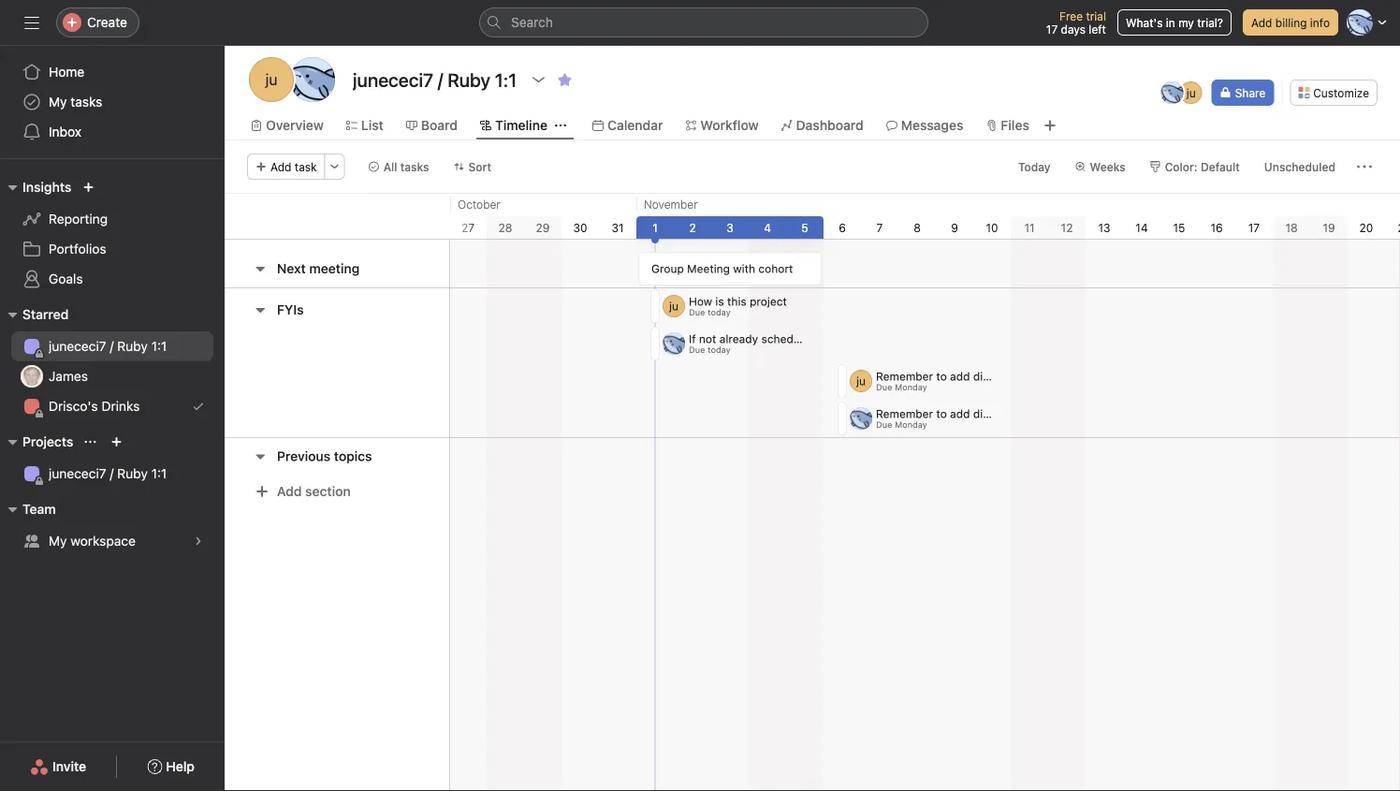 Task type: vqa. For each thing, say whether or not it's contained in the screenshot.
first MARK COMPLETE option from the bottom of the page
no



Task type: locate. For each thing, give the bounding box(es) containing it.
1 ruby from the top
[[117, 338, 148, 354]]

2 due monday from the top
[[876, 420, 928, 429]]

tasks for all tasks
[[400, 160, 429, 173]]

0 vertical spatial my
[[49, 94, 67, 110]]

calendar link
[[593, 115, 663, 136]]

tasks down home
[[71, 94, 102, 110]]

1 due monday from the top
[[876, 382, 928, 392]]

in
[[1166, 16, 1176, 29]]

tasks inside "global" element
[[71, 94, 102, 110]]

next
[[277, 261, 306, 276]]

1
[[653, 221, 658, 234]]

2 my from the top
[[49, 533, 67, 549]]

ruby inside starred element
[[117, 338, 148, 354]]

1:1 for "junececi7 / ruby 1:1" link within starred element
[[151, 338, 167, 354]]

junececi7
[[49, 338, 106, 354], [49, 466, 106, 481]]

1 vertical spatial /
[[110, 466, 114, 481]]

1 junececi7 from the top
[[49, 338, 106, 354]]

0 horizontal spatial 17
[[1046, 22, 1058, 36]]

more actions image
[[1357, 159, 1372, 174], [329, 161, 340, 172]]

add tab image
[[1043, 118, 1058, 133]]

0 vertical spatial today
[[708, 307, 731, 317]]

junececi7 / ruby 1:1 link
[[11, 331, 213, 361], [11, 459, 213, 489]]

1 vertical spatial my
[[49, 533, 67, 549]]

ra
[[303, 71, 322, 88], [1165, 86, 1180, 99], [667, 337, 682, 350], [854, 412, 869, 425]]

project
[[750, 295, 787, 308]]

ju
[[266, 71, 277, 88], [1187, 86, 1196, 99], [669, 300, 679, 313], [857, 374, 866, 388]]

weeks
[[1090, 160, 1126, 173]]

unscheduled
[[1265, 160, 1336, 173]]

17 right 16
[[1249, 221, 1260, 234]]

2 junececi7 / ruby 1:1 from the top
[[49, 466, 167, 481]]

calendar
[[608, 117, 663, 133]]

fyis button
[[277, 293, 304, 327]]

add section
[[277, 484, 351, 499]]

27
[[462, 221, 475, 234]]

junececi7 inside projects element
[[49, 466, 106, 481]]

1 my from the top
[[49, 94, 67, 110]]

my workspace
[[49, 533, 136, 549]]

2 junececi7 / ruby 1:1 link from the top
[[11, 459, 213, 489]]

0 vertical spatial monday
[[895, 382, 928, 392]]

next meeting
[[277, 261, 360, 276]]

my inside "global" element
[[49, 94, 67, 110]]

see details, my workspace image
[[193, 536, 204, 547]]

junececi7 / ruby 1:1
[[49, 338, 167, 354], [49, 466, 167, 481]]

1 / from the top
[[110, 338, 114, 354]]

29
[[536, 221, 550, 234]]

1:1 up drisco's drinks link
[[151, 338, 167, 354]]

due monday for ju
[[876, 382, 928, 392]]

0 vertical spatial junececi7 / ruby 1:1 link
[[11, 331, 213, 361]]

weeks button
[[1067, 154, 1134, 180]]

junececi7 / ruby 1:1 link down new project or portfolio icon
[[11, 459, 213, 489]]

remove from starred image
[[557, 72, 572, 87]]

/ down new project or portfolio icon
[[110, 466, 114, 481]]

None text field
[[348, 63, 522, 96]]

create button
[[56, 7, 139, 37]]

0 vertical spatial junececi7
[[49, 338, 106, 354]]

1 vertical spatial junececi7
[[49, 466, 106, 481]]

1:1 for "junececi7 / ruby 1:1" link within the projects element
[[151, 466, 167, 481]]

0 vertical spatial 1:1
[[151, 338, 167, 354]]

0 vertical spatial 17
[[1046, 22, 1058, 36]]

customize button
[[1290, 80, 1378, 106]]

dashboard
[[796, 117, 864, 133]]

junececi7 up james
[[49, 338, 106, 354]]

add left billing
[[1252, 16, 1273, 29]]

1 1:1 from the top
[[151, 338, 167, 354]]

6
[[839, 221, 846, 234]]

october
[[458, 198, 501, 211]]

overview
[[266, 117, 324, 133]]

0 horizontal spatial tasks
[[71, 94, 102, 110]]

tasks inside dropdown button
[[400, 160, 429, 173]]

1 vertical spatial 1:1
[[151, 466, 167, 481]]

invite
[[52, 759, 86, 774]]

monday
[[895, 382, 928, 392], [895, 420, 928, 429]]

0 vertical spatial tasks
[[71, 94, 102, 110]]

2 vertical spatial add
[[277, 484, 302, 499]]

1 vertical spatial today
[[708, 345, 731, 355]]

junececi7 / ruby 1:1 link inside projects element
[[11, 459, 213, 489]]

meeting
[[309, 261, 360, 276]]

list
[[361, 117, 384, 133]]

16
[[1211, 221, 1223, 234]]

free trial 17 days left
[[1046, 9, 1107, 36]]

team
[[22, 501, 56, 517]]

timeline
[[495, 117, 548, 133]]

1 vertical spatial junececi7 / ruby 1:1 link
[[11, 459, 213, 489]]

2 ruby from the top
[[117, 466, 148, 481]]

add left task
[[271, 160, 292, 173]]

projects element
[[0, 425, 225, 492]]

junececi7 / ruby 1:1 link up james
[[11, 331, 213, 361]]

my
[[49, 94, 67, 110], [49, 533, 67, 549]]

show options image
[[531, 72, 546, 87]]

more actions image up 20 in the top of the page
[[1357, 159, 1372, 174]]

goals link
[[11, 264, 213, 294]]

11
[[1025, 221, 1035, 234]]

tasks
[[71, 94, 102, 110], [400, 160, 429, 173]]

today
[[1018, 160, 1051, 173]]

starred
[[22, 307, 69, 322]]

due inside how is this project due today
[[689, 307, 705, 317]]

ruby down new project or portfolio icon
[[117, 466, 148, 481]]

billing
[[1276, 16, 1307, 29]]

team button
[[0, 498, 56, 521]]

today down how is this project due today
[[708, 345, 731, 355]]

1 vertical spatial junececi7 / ruby 1:1
[[49, 466, 167, 481]]

junececi7 / ruby 1:1 inside starred element
[[49, 338, 167, 354]]

share button
[[1212, 80, 1274, 106]]

ruby inside projects element
[[117, 466, 148, 481]]

1 vertical spatial 17
[[1249, 221, 1260, 234]]

starred element
[[0, 298, 225, 425]]

previous topics
[[277, 448, 372, 464]]

workflow link
[[686, 115, 759, 136]]

dashboard link
[[781, 115, 864, 136]]

1 vertical spatial tasks
[[400, 160, 429, 173]]

/
[[110, 338, 114, 354], [110, 466, 114, 481]]

0 vertical spatial ruby
[[117, 338, 148, 354]]

sort button
[[445, 154, 500, 180]]

ruby up drinks
[[117, 338, 148, 354]]

add down previous
[[277, 484, 302, 499]]

monday for ju
[[895, 382, 928, 392]]

2 junececi7 from the top
[[49, 466, 106, 481]]

17 left days
[[1046, 22, 1058, 36]]

portfolios
[[49, 241, 106, 257]]

junececi7 / ruby 1:1 down new project or portfolio icon
[[49, 466, 167, 481]]

2
[[689, 221, 696, 234]]

insights element
[[0, 170, 225, 298]]

1 vertical spatial due monday
[[876, 420, 928, 429]]

1:1 up the teams element
[[151, 466, 167, 481]]

Write a task name text field
[[652, 260, 817, 277]]

how
[[689, 295, 712, 308]]

monday for ra
[[895, 420, 928, 429]]

8
[[914, 221, 921, 234]]

search
[[511, 15, 553, 30]]

junececi7 inside starred element
[[49, 338, 106, 354]]

1:1 inside starred element
[[151, 338, 167, 354]]

1 today from the top
[[708, 307, 731, 317]]

all
[[383, 160, 397, 173]]

today
[[708, 307, 731, 317], [708, 345, 731, 355]]

20
[[1360, 221, 1374, 234]]

junececi7 down the show options, current sort, top icon at the left of the page
[[49, 466, 106, 481]]

my up inbox
[[49, 94, 67, 110]]

1 vertical spatial add
[[271, 160, 292, 173]]

add inside "button"
[[1252, 16, 1273, 29]]

fyis
[[277, 302, 304, 317]]

1 junececi7 / ruby 1:1 from the top
[[49, 338, 167, 354]]

2 1:1 from the top
[[151, 466, 167, 481]]

1:1
[[151, 338, 167, 354], [151, 466, 167, 481]]

messages link
[[886, 115, 964, 136]]

1:1 inside projects element
[[151, 466, 167, 481]]

1 monday from the top
[[895, 382, 928, 392]]

due today
[[689, 345, 731, 355]]

junececi7 / ruby 1:1 up james
[[49, 338, 167, 354]]

unscheduled button
[[1256, 154, 1344, 180]]

2 today from the top
[[708, 345, 731, 355]]

ruby for "junececi7 / ruby 1:1" link within starred element
[[117, 338, 148, 354]]

1 junececi7 / ruby 1:1 link from the top
[[11, 331, 213, 361]]

1 horizontal spatial tasks
[[400, 160, 429, 173]]

0 vertical spatial due monday
[[876, 382, 928, 392]]

tasks right all
[[400, 160, 429, 173]]

0 vertical spatial junececi7 / ruby 1:1
[[49, 338, 167, 354]]

days
[[1061, 22, 1086, 36]]

2 / from the top
[[110, 466, 114, 481]]

today up the due today
[[708, 307, 731, 317]]

19
[[1323, 221, 1336, 234]]

1 vertical spatial ruby
[[117, 466, 148, 481]]

add billing info button
[[1243, 9, 1339, 36]]

show options, current sort, top image
[[85, 436, 96, 447]]

0 vertical spatial /
[[110, 338, 114, 354]]

tasks for my tasks
[[71, 94, 102, 110]]

november
[[644, 198, 698, 211]]

10
[[986, 221, 999, 234]]

my down "team"
[[49, 533, 67, 549]]

0 vertical spatial add
[[1252, 16, 1273, 29]]

is
[[716, 295, 724, 308]]

my inside the teams element
[[49, 533, 67, 549]]

ruby
[[117, 338, 148, 354], [117, 466, 148, 481]]

1 horizontal spatial more actions image
[[1357, 159, 1372, 174]]

1 vertical spatial monday
[[895, 420, 928, 429]]

search list box
[[479, 7, 929, 37]]

global element
[[0, 46, 225, 158]]

collapse task list for the section previous topics image
[[253, 449, 268, 464]]

this
[[727, 295, 747, 308]]

2 monday from the top
[[895, 420, 928, 429]]

files link
[[986, 115, 1030, 136]]

more actions image right task
[[329, 161, 340, 172]]

/ up drisco's drinks link
[[110, 338, 114, 354]]



Task type: describe. For each thing, give the bounding box(es) containing it.
5
[[802, 221, 809, 234]]

17 inside free trial 17 days left
[[1046, 22, 1058, 36]]

trial?
[[1198, 16, 1224, 29]]

3
[[727, 221, 734, 234]]

james
[[49, 368, 88, 384]]

files
[[1001, 117, 1030, 133]]

help button
[[135, 750, 207, 784]]

ja
[[26, 370, 38, 383]]

info
[[1311, 16, 1330, 29]]

what's in my trial? button
[[1118, 9, 1232, 36]]

junececi7 for "junececi7 / ruby 1:1" link within the projects element
[[49, 466, 106, 481]]

13
[[1099, 221, 1111, 234]]

color: default
[[1165, 160, 1240, 173]]

teams element
[[0, 492, 225, 560]]

drisco's drinks link
[[11, 391, 213, 421]]

my
[[1179, 16, 1194, 29]]

share
[[1235, 86, 1266, 99]]

ruby for "junececi7 / ruby 1:1" link within the projects element
[[117, 466, 148, 481]]

collapse task list for the section fyis image
[[253, 302, 268, 317]]

hide sidebar image
[[24, 15, 39, 30]]

add for add section
[[277, 484, 302, 499]]

reporting
[[49, 211, 108, 227]]

30
[[573, 221, 587, 234]]

insights
[[22, 179, 71, 195]]

18
[[1286, 221, 1298, 234]]

15
[[1174, 221, 1186, 234]]

drisco's
[[49, 398, 98, 414]]

inbox
[[49, 124, 81, 139]]

0 horizontal spatial more actions image
[[329, 161, 340, 172]]

starred button
[[0, 303, 69, 326]]

home
[[49, 64, 84, 80]]

new project or portfolio image
[[111, 436, 122, 447]]

my for my tasks
[[49, 94, 67, 110]]

previous topics button
[[277, 440, 372, 473]]

my for my workspace
[[49, 533, 67, 549]]

drisco's drinks
[[49, 398, 140, 414]]

junececi7 / ruby 1:1 inside projects element
[[49, 466, 167, 481]]

workflow
[[701, 117, 759, 133]]

reporting link
[[11, 204, 213, 234]]

12
[[1061, 221, 1073, 234]]

create
[[87, 15, 127, 30]]

how is this project due today
[[689, 295, 787, 317]]

color: default button
[[1142, 154, 1249, 180]]

my workspace link
[[11, 526, 213, 556]]

projects button
[[0, 431, 73, 453]]

default
[[1201, 160, 1240, 173]]

junececi7 / ruby 1:1 link inside starred element
[[11, 331, 213, 361]]

overview link
[[251, 115, 324, 136]]

my tasks link
[[11, 87, 213, 117]]

inbox link
[[11, 117, 213, 147]]

31
[[612, 221, 624, 234]]

all tasks button
[[360, 154, 438, 180]]

/ inside projects element
[[110, 466, 114, 481]]

add for add billing info
[[1252, 16, 1273, 29]]

1 horizontal spatial 17
[[1249, 221, 1260, 234]]

left
[[1089, 22, 1107, 36]]

28
[[499, 221, 513, 234]]

home link
[[11, 57, 213, 87]]

invite button
[[18, 750, 98, 784]]

add task
[[271, 160, 317, 173]]

4
[[764, 221, 771, 234]]

messages
[[901, 117, 964, 133]]

section
[[305, 484, 351, 499]]

collapse task list for the section next meeting image
[[253, 261, 268, 276]]

previous
[[277, 448, 331, 464]]

today button
[[1010, 154, 1059, 180]]

timeline link
[[480, 115, 548, 136]]

sort
[[469, 160, 492, 173]]

tab actions image
[[555, 120, 566, 131]]

what's in my trial?
[[1126, 16, 1224, 29]]

task
[[295, 160, 317, 173]]

new image
[[83, 182, 94, 193]]

add task button
[[247, 154, 325, 180]]

add for add task
[[271, 160, 292, 173]]

list link
[[346, 115, 384, 136]]

board
[[421, 117, 458, 133]]

all tasks
[[383, 160, 429, 173]]

add billing info
[[1252, 16, 1330, 29]]

14
[[1136, 221, 1148, 234]]

/ inside starred element
[[110, 338, 114, 354]]

junececi7 for "junececi7 / ruby 1:1" link within starred element
[[49, 338, 106, 354]]

due monday for ra
[[876, 420, 928, 429]]

9
[[951, 221, 958, 234]]

board link
[[406, 115, 458, 136]]

workspace
[[71, 533, 136, 549]]

search button
[[479, 7, 929, 37]]

today inside how is this project due today
[[708, 307, 731, 317]]

trial
[[1086, 9, 1107, 22]]

help
[[166, 759, 195, 774]]



